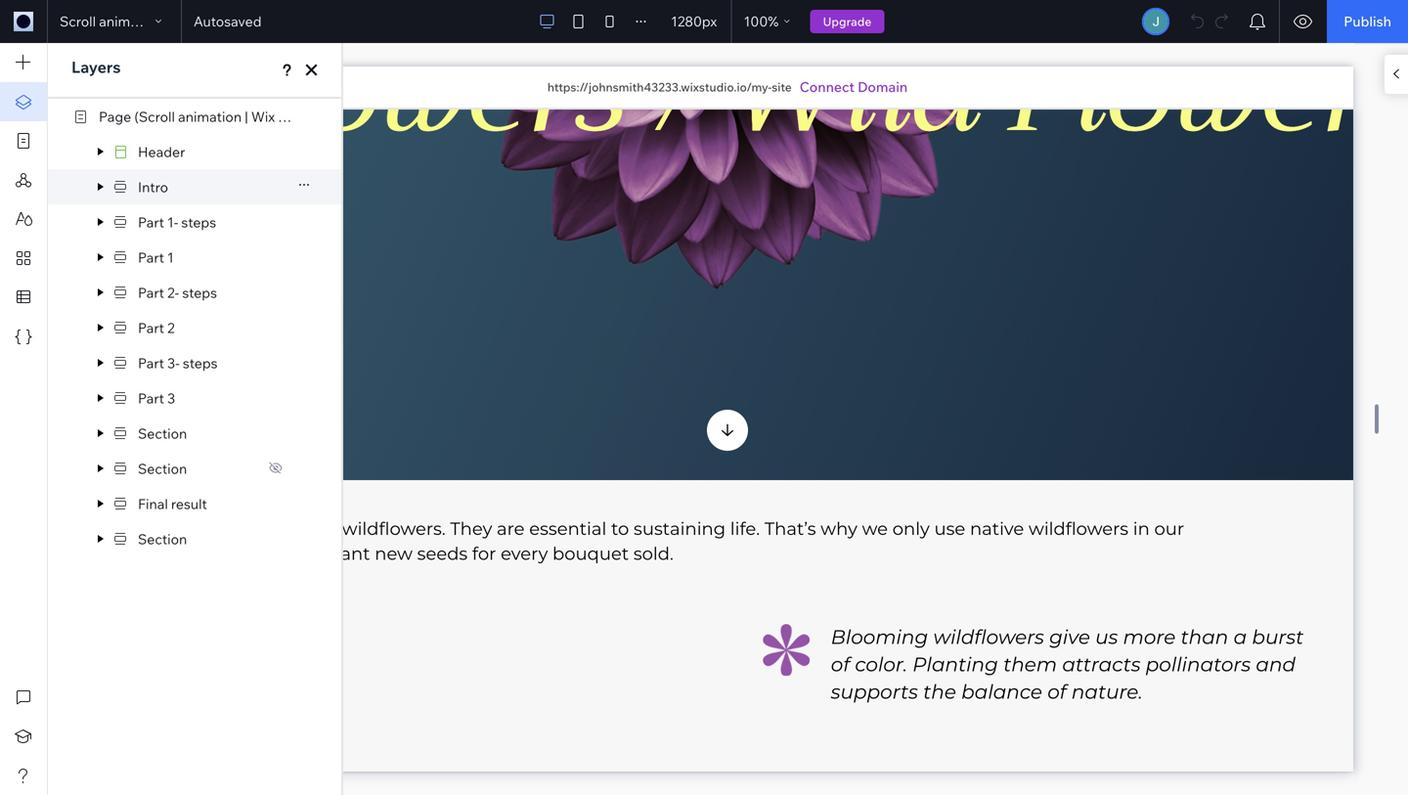 Task type: describe. For each thing, give the bounding box(es) containing it.
site
[[772, 80, 792, 94]]

publish button
[[1328, 0, 1409, 43]]

1280 px
[[671, 13, 717, 30]]

1-
[[167, 214, 178, 231]]

https://johnsmith43233.wixstudio.io/my-
[[548, 80, 772, 94]]

3 section from the top
[[138, 530, 187, 548]]

wix
[[251, 108, 275, 125]]

header
[[138, 143, 185, 160]]

layers
[[71, 57, 121, 77]]

animation
[[178, 108, 242, 125]]

part 3
[[138, 390, 175, 407]]

steps for part 3- steps
[[183, 354, 218, 371]]

connect domain button
[[800, 77, 908, 97]]

1
[[167, 249, 174, 266]]

100 %
[[744, 13, 779, 30]]

final
[[138, 495, 168, 512]]

result
[[171, 495, 207, 512]]

part 3- steps
[[138, 354, 218, 371]]

%
[[768, 13, 779, 30]]

publish
[[1344, 13, 1392, 30]]

studio)
[[278, 108, 325, 125]]

https://johnsmith43233.wixstudio.io/my-site connect domain
[[548, 78, 908, 95]]

part 1- steps
[[138, 214, 216, 231]]

steps for part 1- steps
[[181, 214, 216, 231]]

part for part 2- steps
[[138, 284, 164, 301]]

3
[[167, 390, 175, 407]]

part for part 1- steps
[[138, 214, 164, 231]]

page
[[99, 108, 131, 125]]

part 1
[[138, 249, 174, 266]]

3-
[[167, 354, 180, 371]]



Task type: locate. For each thing, give the bounding box(es) containing it.
part for part 3- steps
[[138, 354, 164, 371]]

domain
[[858, 78, 908, 95]]

part 2
[[138, 319, 175, 336]]

|
[[245, 108, 248, 125]]

(scroll
[[134, 108, 175, 125]]

avatar image
[[1145, 10, 1168, 33]]

page (scroll animation | wix studio)
[[99, 108, 325, 125]]

part left 1-
[[138, 214, 164, 231]]

final result
[[138, 495, 207, 512]]

3 part from the top
[[138, 284, 164, 301]]

steps right the 3- at the top
[[183, 354, 218, 371]]

part left 2
[[138, 319, 164, 336]]

0 vertical spatial steps
[[181, 214, 216, 231]]

px
[[702, 13, 717, 30]]

1 vertical spatial section
[[138, 460, 187, 477]]

part 2- steps
[[138, 284, 217, 301]]

6 part from the top
[[138, 390, 164, 407]]

1 vertical spatial steps
[[182, 284, 217, 301]]

2 vertical spatial section
[[138, 530, 187, 548]]

intro
[[138, 178, 168, 195]]

section down final
[[138, 530, 187, 548]]

part left 1
[[138, 249, 164, 266]]

4 part from the top
[[138, 319, 164, 336]]

2 vertical spatial steps
[[183, 354, 218, 371]]

part left the 3- at the top
[[138, 354, 164, 371]]

1 part from the top
[[138, 214, 164, 231]]

2-
[[167, 284, 179, 301]]

part
[[138, 214, 164, 231], [138, 249, 164, 266], [138, 284, 164, 301], [138, 319, 164, 336], [138, 354, 164, 371], [138, 390, 164, 407]]

part for part 1
[[138, 249, 164, 266]]

section down the part 3
[[138, 425, 187, 442]]

autosaved
[[194, 13, 262, 30]]

steps right 1-
[[181, 214, 216, 231]]

2 section from the top
[[138, 460, 187, 477]]

100
[[744, 13, 768, 30]]

steps for part 2- steps
[[182, 284, 217, 301]]

steps right 2-
[[182, 284, 217, 301]]

0 vertical spatial section
[[138, 425, 187, 442]]

part for part 2
[[138, 319, 164, 336]]

2
[[167, 319, 175, 336]]

section up final
[[138, 460, 187, 477]]

section
[[138, 425, 187, 442], [138, 460, 187, 477], [138, 530, 187, 548]]

part left "3"
[[138, 390, 164, 407]]

2 part from the top
[[138, 249, 164, 266]]

part for part 3
[[138, 390, 164, 407]]

connect
[[800, 78, 855, 95]]

1 section from the top
[[138, 425, 187, 442]]

5 part from the top
[[138, 354, 164, 371]]

part left 2-
[[138, 284, 164, 301]]

steps
[[181, 214, 216, 231], [182, 284, 217, 301], [183, 354, 218, 371]]

1280
[[671, 13, 702, 30]]



Task type: vqa. For each thing, say whether or not it's contained in the screenshot.
the bottom this
no



